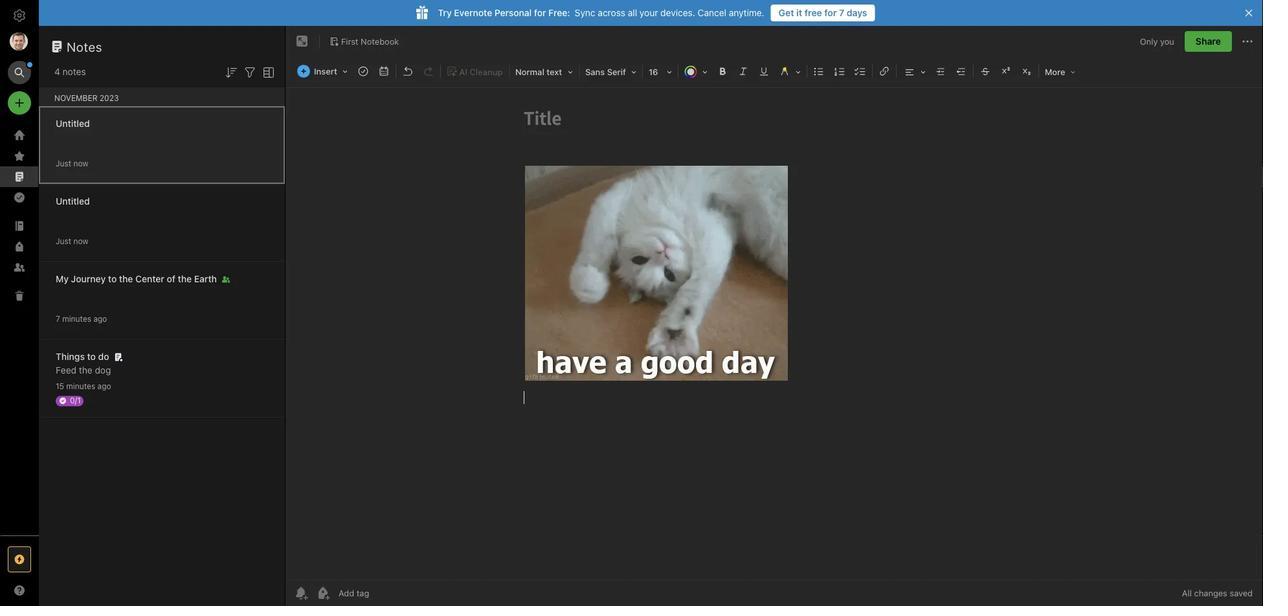 Task type: vqa. For each thing, say whether or not it's contained in the screenshot.
CLICK TO COLLAPSE icon
no



Task type: describe. For each thing, give the bounding box(es) containing it.
4
[[54, 66, 60, 77]]

15
[[56, 382, 64, 391]]

Note Editor text field
[[286, 88, 1264, 580]]

of
[[167, 274, 176, 284]]

16
[[649, 67, 658, 77]]

sync
[[575, 7, 596, 18]]

normal text
[[516, 67, 562, 77]]

indent image
[[932, 62, 950, 80]]

calendar event image
[[375, 62, 393, 80]]

1 just from the top
[[56, 159, 71, 168]]

try
[[438, 7, 452, 18]]

changes
[[1195, 588, 1228, 598]]

you
[[1161, 36, 1175, 46]]

ago for 15 minutes ago
[[98, 382, 111, 391]]

account image
[[10, 32, 28, 51]]

1 just now from the top
[[56, 159, 88, 168]]

0 horizontal spatial the
[[79, 365, 92, 376]]

do
[[98, 351, 109, 362]]

feed
[[56, 365, 76, 376]]

Add tag field
[[337, 588, 435, 599]]

november 2023
[[54, 93, 119, 102]]

More field
[[1041, 62, 1081, 81]]

normal
[[516, 67, 545, 77]]

0 vertical spatial to
[[108, 274, 117, 284]]

checklist image
[[852, 62, 870, 80]]

1 vertical spatial to
[[87, 351, 96, 362]]

anytime.
[[729, 7, 765, 18]]

text
[[547, 67, 562, 77]]

task image
[[354, 62, 372, 80]]

get it free for 7 days
[[779, 7, 868, 18]]

insert
[[314, 66, 337, 76]]

across
[[598, 7, 626, 18]]

home image
[[12, 128, 27, 143]]

try evernote personal for free: sync across all your devices. cancel anytime.
[[438, 7, 765, 18]]

it
[[797, 7, 803, 18]]

ago for 7 minutes ago
[[94, 314, 107, 324]]

Add filters field
[[242, 63, 258, 80]]

2023
[[100, 93, 119, 102]]

1 untitled from the top
[[56, 118, 90, 129]]

7 inside button
[[839, 7, 845, 18]]

2 horizontal spatial the
[[178, 274, 192, 284]]

upgrade image
[[12, 552, 27, 567]]

2 untitled from the top
[[56, 196, 90, 207]]

cancel
[[698, 7, 727, 18]]

Font family field
[[581, 62, 641, 81]]

my journey to the center of the earth
[[56, 274, 217, 284]]

add a reminder image
[[293, 586, 309, 601]]

notebook
[[361, 36, 399, 46]]

click to expand image
[[33, 582, 43, 598]]

center
[[135, 274, 164, 284]]

all
[[1183, 588, 1192, 598]]

all
[[628, 7, 637, 18]]

dog
[[95, 365, 111, 376]]

share button
[[1185, 31, 1233, 52]]

Font size field
[[644, 62, 677, 81]]

things
[[56, 351, 85, 362]]

1 now from the top
[[73, 159, 88, 168]]

sans
[[586, 67, 605, 77]]

only
[[1141, 36, 1158, 46]]

first
[[341, 36, 359, 46]]

expand note image
[[295, 34, 310, 49]]

days
[[847, 7, 868, 18]]

undo image
[[399, 62, 417, 80]]



Task type: locate. For each thing, give the bounding box(es) containing it.
evernote
[[454, 7, 492, 18]]

0 vertical spatial untitled
[[56, 118, 90, 129]]

ago down dog
[[98, 382, 111, 391]]

Insert field
[[294, 62, 352, 80]]

tree
[[0, 125, 39, 535]]

to left do
[[87, 351, 96, 362]]

earth
[[194, 274, 217, 284]]

View options field
[[258, 63, 277, 80]]

note window element
[[286, 26, 1264, 606]]

for for 7
[[825, 7, 837, 18]]

7 up "things"
[[56, 314, 60, 324]]

1 horizontal spatial to
[[108, 274, 117, 284]]

0 vertical spatial now
[[73, 159, 88, 168]]

4 notes
[[54, 66, 86, 77]]

free
[[805, 7, 822, 18]]

november
[[54, 93, 97, 102]]

1 vertical spatial ago
[[98, 382, 111, 391]]

0 vertical spatial just
[[56, 159, 71, 168]]

0 horizontal spatial for
[[534, 7, 546, 18]]

0 vertical spatial just now
[[56, 159, 88, 168]]

your
[[640, 7, 658, 18]]

strikethrough image
[[977, 62, 995, 80]]

2 just from the top
[[56, 237, 71, 246]]

devices.
[[661, 7, 696, 18]]

ago
[[94, 314, 107, 324], [98, 382, 111, 391]]

1 horizontal spatial 7
[[839, 7, 845, 18]]

notes
[[67, 39, 102, 54]]

to right journey
[[108, 274, 117, 284]]

the right of at the top of page
[[178, 274, 192, 284]]

the
[[119, 274, 133, 284], [178, 274, 192, 284], [79, 365, 92, 376]]

now
[[73, 159, 88, 168], [73, 237, 88, 246]]

saved
[[1230, 588, 1253, 598]]

7 minutes ago
[[56, 314, 107, 324]]

2 now from the top
[[73, 237, 88, 246]]

outdent image
[[953, 62, 971, 80]]

only you
[[1141, 36, 1175, 46]]

get
[[779, 7, 794, 18]]

all changes saved
[[1183, 588, 1253, 598]]

for
[[534, 7, 546, 18], [825, 7, 837, 18]]

untitled
[[56, 118, 90, 129], [56, 196, 90, 207]]

7
[[839, 7, 845, 18], [56, 314, 60, 324]]

Sort options field
[[223, 63, 239, 80]]

WHAT'S NEW field
[[0, 580, 39, 601]]

ago up do
[[94, 314, 107, 324]]

2 for from the left
[[825, 7, 837, 18]]

settings image
[[12, 8, 27, 23]]

journey
[[71, 274, 106, 284]]

add tag image
[[315, 586, 331, 601]]

minutes up the '0/1'
[[66, 382, 95, 391]]

numbered list image
[[831, 62, 849, 80]]

minutes for 7
[[62, 314, 91, 324]]

Highlight field
[[775, 62, 806, 81]]

Alignment field
[[898, 62, 931, 81]]

1 vertical spatial just
[[56, 237, 71, 246]]

for left 'free:'
[[534, 7, 546, 18]]

sans serif
[[586, 67, 626, 77]]

1 horizontal spatial for
[[825, 7, 837, 18]]

0 horizontal spatial to
[[87, 351, 96, 362]]

2 just now from the top
[[56, 237, 88, 246]]

0 vertical spatial 7
[[839, 7, 845, 18]]

first notebook button
[[325, 32, 404, 51]]

insert link image
[[876, 62, 894, 80]]

feed the dog
[[56, 365, 111, 376]]

0 vertical spatial ago
[[94, 314, 107, 324]]

to
[[108, 274, 117, 284], [87, 351, 96, 362]]

1 horizontal spatial the
[[119, 274, 133, 284]]

superscript image
[[997, 62, 1016, 80]]

minutes for 15
[[66, 382, 95, 391]]

bold image
[[714, 62, 732, 80]]

things to do
[[56, 351, 109, 362]]

Heading level field
[[511, 62, 578, 81]]

add filters image
[[242, 65, 258, 80]]

1 for from the left
[[534, 7, 546, 18]]

1 vertical spatial just now
[[56, 237, 88, 246]]

1 vertical spatial minutes
[[66, 382, 95, 391]]

more actions image
[[1240, 34, 1256, 49]]

0/1
[[70, 396, 81, 405]]

for right free
[[825, 7, 837, 18]]

serif
[[607, 67, 626, 77]]

free:
[[549, 7, 570, 18]]

personal
[[495, 7, 532, 18]]

minutes
[[62, 314, 91, 324], [66, 382, 95, 391]]

just
[[56, 159, 71, 168], [56, 237, 71, 246]]

more
[[1045, 67, 1066, 77]]

0 horizontal spatial 7
[[56, 314, 60, 324]]

notes
[[63, 66, 86, 77]]

Font color field
[[680, 62, 712, 81]]

just now
[[56, 159, 88, 168], [56, 237, 88, 246]]

bulleted list image
[[810, 62, 828, 80]]

1 vertical spatial 7
[[56, 314, 60, 324]]

for inside button
[[825, 7, 837, 18]]

1 vertical spatial now
[[73, 237, 88, 246]]

the down things to do on the bottom
[[79, 365, 92, 376]]

Account field
[[0, 28, 39, 54]]

share
[[1196, 36, 1222, 47]]

my
[[56, 274, 69, 284]]

minutes up things to do on the bottom
[[62, 314, 91, 324]]

the left center
[[119, 274, 133, 284]]

get it free for 7 days button
[[771, 5, 875, 21]]

underline image
[[755, 62, 773, 80]]

15 minutes ago
[[56, 382, 111, 391]]

first notebook
[[341, 36, 399, 46]]

for for free:
[[534, 7, 546, 18]]

1 vertical spatial untitled
[[56, 196, 90, 207]]

italic image
[[734, 62, 753, 80]]

subscript image
[[1018, 62, 1036, 80]]

0 vertical spatial minutes
[[62, 314, 91, 324]]

7 left days
[[839, 7, 845, 18]]

More actions field
[[1240, 31, 1256, 52]]



